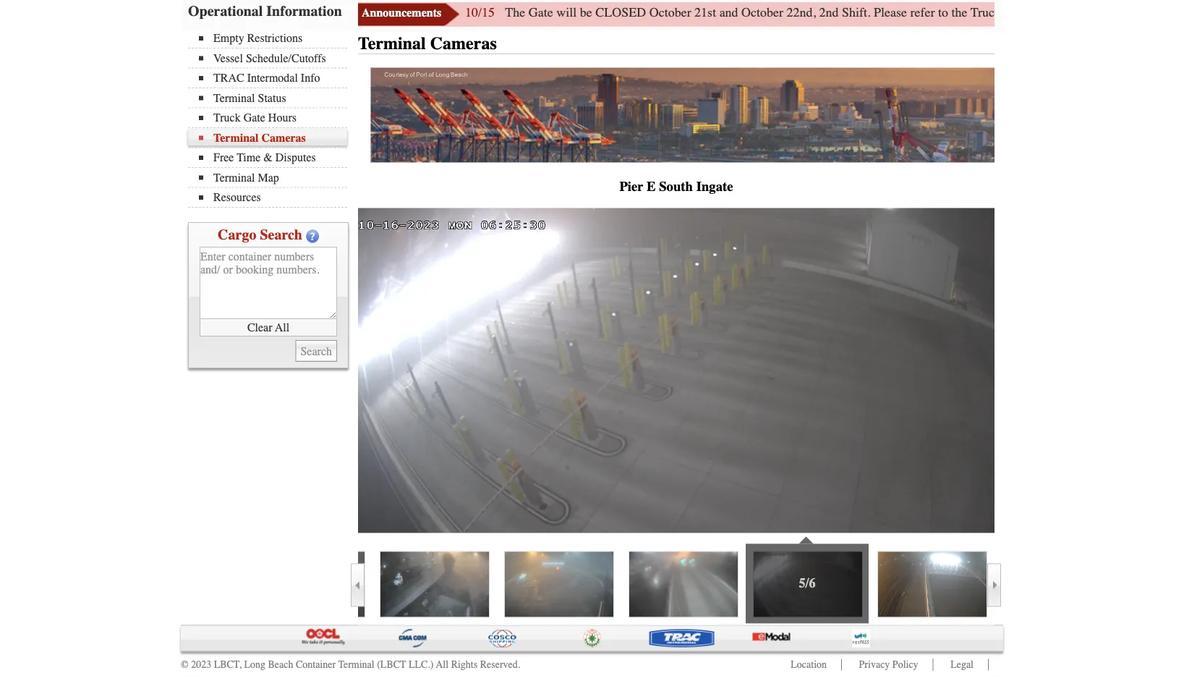 Task type: vqa. For each thing, say whether or not it's contained in the screenshot.
5/6
yes



Task type: describe. For each thing, give the bounding box(es) containing it.
please
[[874, 5, 908, 20]]

reserved.
[[480, 659, 521, 671]]

restrictions
[[247, 32, 303, 45]]

terminal down trac
[[213, 92, 255, 105]]

web
[[1068, 5, 1090, 20]]

policy
[[893, 659, 919, 671]]

truck gate hours link
[[199, 111, 347, 125]]

cargo search
[[218, 227, 302, 244]]

terminal up the resources
[[213, 171, 255, 185]]

1 horizontal spatial cameras
[[430, 34, 497, 54]]

disputes
[[276, 151, 316, 165]]

legal
[[951, 659, 974, 671]]

long
[[244, 659, 266, 671]]

info
[[301, 72, 320, 85]]

time
[[237, 151, 261, 165]]

lbct,
[[214, 659, 242, 671]]

©
[[181, 659, 189, 671]]

terminal cameras link
[[199, 131, 347, 145]]

pier e south ingate
[[620, 179, 734, 195]]

and
[[720, 5, 739, 20]]

ga
[[1178, 5, 1185, 20]]

resources
[[213, 191, 261, 204]]

terminal map link
[[199, 171, 347, 185]]

the
[[505, 5, 526, 20]]

beach
[[268, 659, 293, 671]]

status
[[258, 92, 286, 105]]

container
[[296, 659, 336, 671]]

resources link
[[199, 191, 347, 204]]

2nd
[[820, 5, 839, 20]]

location link
[[791, 659, 827, 671]]

the
[[952, 5, 968, 20]]

empty restrictions link
[[199, 32, 347, 45]]

terminal left (lbct at left
[[338, 659, 375, 671]]

legal link
[[951, 659, 974, 671]]

empty
[[213, 32, 244, 45]]

1 october from the left
[[650, 5, 692, 20]]

cameras inside empty restrictions vessel schedule/cutoffs trac intermodal info terminal status truck gate hours terminal cameras free time & disputes terminal map resources
[[262, 131, 306, 145]]

10/15
[[465, 5, 495, 20]]

map
[[258, 171, 279, 185]]

privacy policy link
[[859, 659, 919, 671]]

0 vertical spatial hours
[[1033, 5, 1065, 20]]

hours inside empty restrictions vessel schedule/cutoffs trac intermodal info terminal status truck gate hours terminal cameras free time & disputes terminal map resources
[[268, 111, 297, 125]]

announcements
[[362, 7, 442, 20]]

privacy
[[859, 659, 890, 671]]

(lbct
[[377, 659, 406, 671]]

© 2023 lbct, long beach container terminal (lbct llc.) all rights reserved.
[[181, 659, 521, 671]]

21st
[[695, 5, 717, 20]]

for
[[1121, 5, 1136, 20]]

2 horizontal spatial gate
[[1005, 5, 1029, 20]]

south
[[659, 179, 693, 195]]

free
[[213, 151, 234, 165]]



Task type: locate. For each thing, give the bounding box(es) containing it.
22nd,
[[787, 5, 816, 20]]

menu bar containing empty restrictions
[[188, 30, 355, 208]]

1 horizontal spatial truck
[[971, 5, 1002, 20]]

1 horizontal spatial hours
[[1033, 5, 1065, 20]]

cargo
[[218, 227, 256, 244]]

0 horizontal spatial hours
[[268, 111, 297, 125]]

1 vertical spatial truck
[[213, 111, 241, 125]]

0 horizontal spatial all
[[275, 321, 290, 335]]

llc.)
[[409, 659, 434, 671]]

terminal cameras
[[358, 34, 497, 54]]

0 vertical spatial cameras
[[430, 34, 497, 54]]

cameras down 10/15
[[430, 34, 497, 54]]

all right "clear"
[[275, 321, 290, 335]]

gate inside empty restrictions vessel schedule/cutoffs trac intermodal info terminal status truck gate hours terminal cameras free time & disputes terminal map resources
[[244, 111, 265, 125]]

intermodal
[[247, 72, 298, 85]]

2023
[[191, 659, 211, 671]]

0 vertical spatial truck
[[971, 5, 1002, 20]]

shift.
[[842, 5, 871, 20]]

truck
[[971, 5, 1002, 20], [213, 111, 241, 125]]

clear all button
[[200, 320, 337, 337]]

&
[[264, 151, 273, 165]]

page
[[1093, 5, 1117, 20]]

vessel schedule/cutoffs link
[[199, 52, 347, 65]]

ingate
[[697, 179, 734, 195]]

empty restrictions vessel schedule/cutoffs trac intermodal info terminal status truck gate hours terminal cameras free time & disputes terminal map resources
[[213, 32, 326, 204]]

to
[[939, 5, 949, 20]]

Enter container numbers and/ or booking numbers.  text field
[[200, 247, 337, 320]]

cameras
[[430, 34, 497, 54], [262, 131, 306, 145]]

truck down trac
[[213, 111, 241, 125]]

free time & disputes link
[[199, 151, 347, 165]]

rights
[[451, 659, 478, 671]]

closed
[[596, 5, 646, 20]]

trac
[[213, 72, 244, 85]]

1 vertical spatial cameras
[[262, 131, 306, 145]]

menu bar
[[188, 30, 355, 208]]

clear
[[247, 321, 272, 335]]

clear all
[[247, 321, 290, 335]]

1 horizontal spatial all
[[436, 659, 449, 671]]

october right and
[[742, 5, 784, 20]]

october
[[650, 5, 692, 20], [742, 5, 784, 20]]

further
[[1139, 5, 1175, 20]]

truck inside empty restrictions vessel schedule/cutoffs trac intermodal info terminal status truck gate hours terminal cameras free time & disputes terminal map resources
[[213, 111, 241, 125]]

privacy policy
[[859, 659, 919, 671]]

1 horizontal spatial october
[[742, 5, 784, 20]]

1 vertical spatial all
[[436, 659, 449, 671]]

all inside button
[[275, 321, 290, 335]]

information
[[267, 3, 342, 20]]

terminal status link
[[199, 92, 347, 105]]

5/6
[[799, 576, 816, 591]]

all
[[275, 321, 290, 335], [436, 659, 449, 671]]

0 horizontal spatial october
[[650, 5, 692, 20]]

0 horizontal spatial gate
[[244, 111, 265, 125]]

0 horizontal spatial truck
[[213, 111, 241, 125]]

all right llc.)
[[436, 659, 449, 671]]

pier
[[620, 179, 644, 195]]

cameras up "free time & disputes" link
[[262, 131, 306, 145]]

1 horizontal spatial gate
[[529, 5, 553, 20]]

hours
[[1033, 5, 1065, 20], [268, 111, 297, 125]]

october left the 21st
[[650, 5, 692, 20]]

trac intermodal info link
[[199, 72, 347, 85]]

e
[[647, 179, 656, 195]]

1 vertical spatial hours
[[268, 111, 297, 125]]

0 vertical spatial all
[[275, 321, 290, 335]]

terminal up free
[[213, 131, 259, 145]]

operational information
[[188, 3, 342, 20]]

refer
[[911, 5, 935, 20]]

hours down terminal status link
[[268, 111, 297, 125]]

terminal down announcements
[[358, 34, 426, 54]]

schedule/cutoffs
[[246, 52, 326, 65]]

truck right the
[[971, 5, 1002, 20]]

10/15 the gate will be closed october 21st and october 22nd, 2nd shift. please refer to the truck gate hours web page for further ga
[[465, 5, 1185, 20]]

2 october from the left
[[742, 5, 784, 20]]

be
[[580, 5, 592, 20]]

will
[[557, 5, 577, 20]]

vessel
[[213, 52, 243, 65]]

terminal
[[358, 34, 426, 54], [213, 92, 255, 105], [213, 131, 259, 145], [213, 171, 255, 185], [338, 659, 375, 671]]

hours left web
[[1033, 5, 1065, 20]]

location
[[791, 659, 827, 671]]

gate
[[529, 5, 553, 20], [1005, 5, 1029, 20], [244, 111, 265, 125]]

None submit
[[296, 340, 337, 362]]

operational
[[188, 3, 263, 20]]

0 horizontal spatial cameras
[[262, 131, 306, 145]]

search
[[260, 227, 302, 244]]



